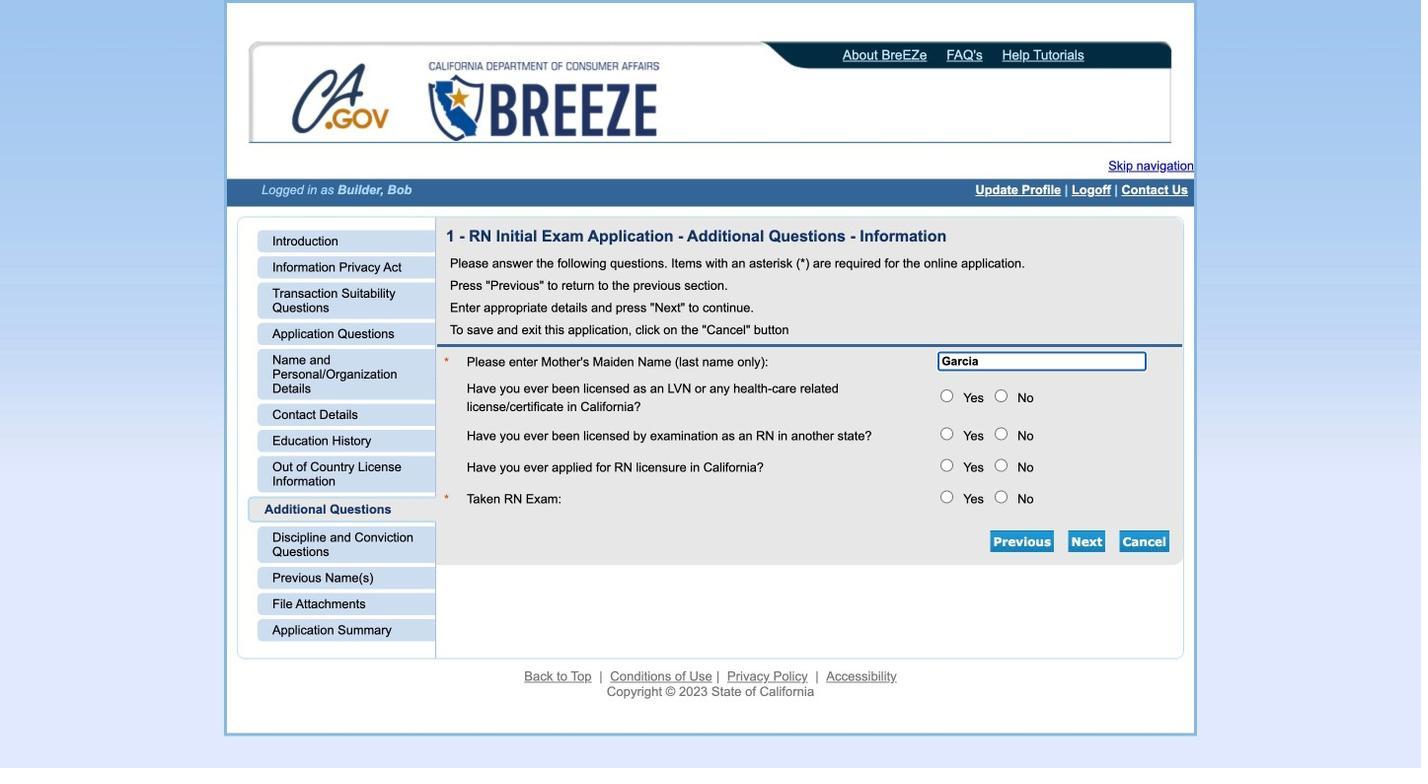 Task type: locate. For each thing, give the bounding box(es) containing it.
  radio
[[941, 390, 954, 402], [995, 390, 1008, 402], [941, 428, 954, 440]]

None text field
[[938, 352, 1147, 371]]

ca.gov image
[[291, 62, 392, 139]]

None submit
[[991, 531, 1054, 553], [1068, 531, 1106, 553], [1120, 531, 1170, 553], [991, 531, 1054, 553], [1068, 531, 1106, 553], [1120, 531, 1170, 553]]

  radio
[[995, 428, 1008, 440], [941, 459, 954, 472], [995, 459, 1008, 472], [941, 491, 954, 504], [995, 491, 1008, 504]]



Task type: describe. For each thing, give the bounding box(es) containing it.
state of california breeze image
[[424, 62, 663, 141]]



